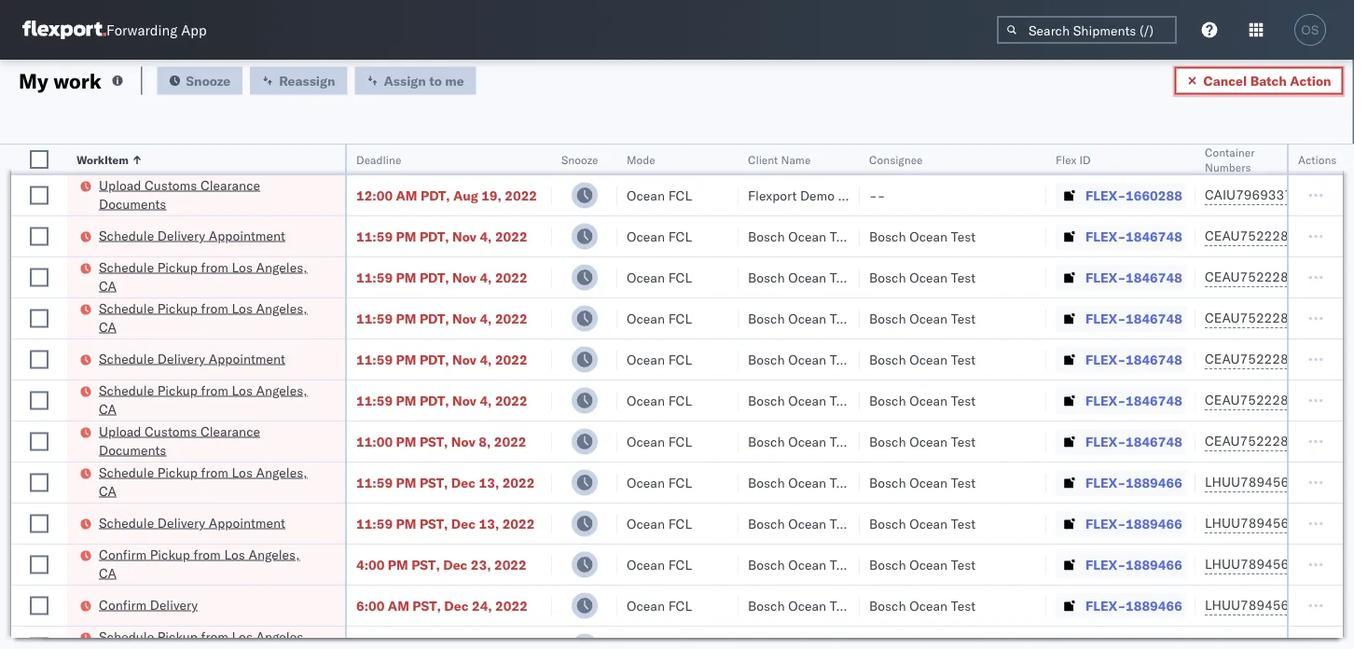Task type: locate. For each thing, give the bounding box(es) containing it.
1 vertical spatial schedule delivery appointment link
[[99, 349, 285, 368]]

flex id button
[[1047, 148, 1177, 167]]

12:00
[[356, 187, 393, 203]]

pm for confirm pickup from los angeles, ca button
[[388, 557, 408, 573]]

bosch
[[748, 228, 785, 244], [870, 228, 906, 244], [748, 269, 785, 285], [870, 269, 906, 285], [748, 310, 785, 327], [870, 310, 906, 327], [748, 351, 785, 368], [870, 351, 906, 368], [748, 392, 785, 409], [870, 392, 906, 409], [748, 433, 785, 450], [870, 433, 906, 450], [748, 474, 785, 491], [870, 474, 906, 491], [748, 515, 785, 532], [870, 515, 906, 532], [748, 557, 785, 573], [870, 557, 906, 573], [748, 598, 785, 614], [870, 598, 906, 614]]

am right 6:00
[[388, 598, 409, 614]]

schedule pickup from los angeles, ca button
[[99, 258, 321, 297], [99, 299, 321, 338], [99, 381, 321, 420], [99, 463, 321, 502], [99, 627, 321, 649]]

test
[[830, 228, 855, 244], [951, 228, 976, 244], [830, 269, 855, 285], [951, 269, 976, 285], [830, 310, 855, 327], [951, 310, 976, 327], [830, 351, 855, 368], [951, 351, 976, 368], [830, 392, 855, 409], [951, 392, 976, 409], [830, 433, 855, 450], [951, 433, 976, 450], [830, 474, 855, 491], [951, 474, 976, 491], [830, 515, 855, 532], [951, 515, 976, 532], [830, 557, 855, 573], [951, 557, 976, 573], [830, 598, 855, 614], [951, 598, 976, 614]]

-
[[870, 187, 878, 203], [878, 187, 886, 203]]

hlxu62
[[1305, 228, 1355, 244], [1305, 269, 1355, 285], [1305, 310, 1355, 326], [1305, 351, 1355, 367], [1305, 392, 1355, 408], [1305, 433, 1355, 449]]

5 fcl from the top
[[669, 351, 692, 368]]

ca inside confirm pickup from los angeles, ca
[[99, 565, 117, 581]]

pm for upload customs clearance documents button corresponding to 11:00 pm pst, nov 8, 2022
[[396, 433, 417, 450]]

flex-1660288 button
[[1056, 182, 1187, 209], [1056, 182, 1187, 209]]

3 schedule pickup from los angeles, ca from the top
[[99, 382, 307, 417]]

confirm for confirm pickup from los angeles, ca
[[99, 546, 147, 563]]

5 ca from the top
[[99, 565, 117, 581]]

los for 3rd the schedule pickup from los angeles, ca button from the top
[[232, 382, 253, 398]]

fcl for confirm pickup from los angeles, ca button
[[669, 557, 692, 573]]

6 test from the top
[[1327, 433, 1355, 450]]

1 fcl from the top
[[669, 187, 692, 203]]

flex- for 3rd the schedule pickup from los angeles, ca button from the top
[[1086, 392, 1126, 409]]

test for 3rd the schedule pickup from los angeles, ca button from the top
[[1327, 392, 1355, 409]]

flex- for confirm pickup from los angeles, ca button
[[1086, 557, 1126, 573]]

confirm pickup from los angeles, ca
[[99, 546, 300, 581]]

confirm inside confirm pickup from los angeles, ca
[[99, 546, 147, 563]]

11:00
[[356, 433, 393, 450]]

pdt, for upload customs clearance documents button for 12:00 am pdt, aug 19, 2022
[[421, 187, 450, 203]]

delivery inside "link"
[[150, 597, 198, 613]]

flexport
[[748, 187, 797, 203]]

los for 5th the schedule pickup from los angeles, ca button from the bottom
[[232, 259, 253, 275]]

4 flex-1846748 from the top
[[1086, 351, 1183, 368]]

0 vertical spatial am
[[396, 187, 418, 203]]

5 4, from the top
[[480, 392, 492, 409]]

pickup inside confirm pickup from los angeles, ca
[[150, 546, 190, 563]]

resize handle column header for consignee button
[[1024, 145, 1047, 649]]

lhuu7894563,
[[1205, 474, 1302, 490], [1205, 515, 1302, 531], [1205, 556, 1302, 572], [1205, 597, 1302, 613]]

fcl for 2nd schedule delivery appointment button from the bottom
[[669, 351, 692, 368]]

2022 for 2nd schedule delivery appointment button from the bottom
[[495, 351, 528, 368]]

id
[[1080, 153, 1091, 167]]

6 hlxu62 from the top
[[1305, 433, 1355, 449]]

11:59
[[356, 228, 393, 244], [356, 269, 393, 285], [356, 310, 393, 327], [356, 351, 393, 368], [356, 392, 393, 409], [356, 474, 393, 491], [356, 515, 393, 532]]

from inside confirm pickup from los angeles, ca
[[194, 546, 221, 563]]

clearance for 12:00 am pdt, aug 19, 2022
[[200, 177, 260, 193]]

5 flex-1846748 from the top
[[1086, 392, 1183, 409]]

1 vertical spatial appointment
[[209, 350, 285, 367]]

0 vertical spatial schedule delivery appointment
[[99, 227, 285, 244]]

pm for fourth the schedule pickup from los angeles, ca button from the bottom
[[396, 310, 417, 327]]

None checkbox
[[30, 350, 49, 369]]

3 1889466 from the top
[[1126, 557, 1183, 573]]

schedule delivery appointment
[[99, 227, 285, 244], [99, 350, 285, 367], [99, 515, 285, 531]]

test for 5th the schedule pickup from los angeles, ca button from the bottom
[[1327, 269, 1355, 285]]

24,
[[472, 598, 492, 614]]

1 documents from the top
[[99, 195, 166, 212]]

1 schedule delivery appointment link from the top
[[99, 226, 285, 245]]

1 upload customs clearance documents link from the top
[[99, 176, 321, 213]]

0 vertical spatial confirm
[[99, 546, 147, 563]]

pst, for schedule pickup from los angeles, ca
[[420, 474, 448, 491]]

container numbers
[[1205, 145, 1255, 174]]

0 vertical spatial 11:59 pm pst, dec 13, 2022
[[356, 474, 535, 491]]

2022 for 4th the schedule pickup from los angeles, ca button from the top of the page
[[503, 474, 535, 491]]

Search Shipments (/) text field
[[997, 16, 1177, 44]]

1 vertical spatial upload
[[99, 423, 141, 439]]

1 vertical spatial schedule delivery appointment
[[99, 350, 285, 367]]

6 1846748 from the top
[[1126, 433, 1183, 450]]

schedule for fourth the schedule pickup from los angeles, ca button from the bottom
[[99, 300, 154, 316]]

confirm down confirm pickup from los angeles, ca
[[99, 597, 147, 613]]

demo
[[800, 187, 835, 203]]

confirm up confirm delivery
[[99, 546, 147, 563]]

3 resize handle column header from the left
[[530, 145, 552, 649]]

from for 5th the schedule pickup from los angeles, ca button from the bottom's schedule pickup from los angeles, ca link
[[201, 259, 228, 275]]

3 ceau7522281, hlxu62 from the top
[[1205, 310, 1355, 326]]

4 uetu52 from the top
[[1305, 597, 1355, 613]]

schedule for first the schedule pickup from los angeles, ca button from the bottom of the page
[[99, 628, 154, 645]]

1 schedule delivery appointment button from the top
[[99, 226, 285, 247]]

4:00
[[356, 557, 385, 573]]

flex-1889466 button
[[1056, 470, 1187, 496], [1056, 470, 1187, 496], [1056, 511, 1187, 537], [1056, 511, 1187, 537], [1056, 552, 1187, 578], [1056, 552, 1187, 578], [1056, 593, 1187, 619], [1056, 593, 1187, 619]]

los
[[232, 259, 253, 275], [232, 300, 253, 316], [232, 382, 253, 398], [232, 464, 253, 480], [224, 546, 245, 563], [232, 628, 253, 645]]

schedule pickup from los angeles, ca
[[99, 259, 307, 294], [99, 300, 307, 335], [99, 382, 307, 417], [99, 464, 307, 499], [99, 628, 307, 649]]

8 resize handle column header from the left
[[1174, 145, 1196, 649]]

from for 4th the schedule pickup from los angeles, ca button from the top of the page schedule pickup from los angeles, ca link
[[201, 464, 228, 480]]

los for 4th the schedule pickup from los angeles, ca button from the top of the page
[[232, 464, 253, 480]]

flex- for 4th the schedule pickup from los angeles, ca button from the top of the page
[[1086, 474, 1126, 491]]

1 vertical spatial 11:59 pm pst, dec 13, 2022
[[356, 515, 535, 532]]

pm for 2nd schedule delivery appointment button from the bottom
[[396, 351, 417, 368]]

4 ceau7522281, hlxu62 from the top
[[1205, 351, 1355, 367]]

1 vertical spatial customs
[[145, 423, 197, 439]]

ca
[[99, 278, 117, 294], [99, 319, 117, 335], [99, 401, 117, 417], [99, 483, 117, 499], [99, 565, 117, 581], [99, 647, 117, 649]]

flex-1846748 for 3rd the schedule pickup from los angeles, ca button from the top
[[1086, 392, 1183, 409]]

5 test from the top
[[1327, 392, 1355, 409]]

3 appointment from the top
[[209, 515, 285, 531]]

consignee up --
[[870, 153, 923, 167]]

0 vertical spatial upload customs clearance documents link
[[99, 176, 321, 213]]

confirm pickup from los angeles, ca link
[[99, 545, 321, 583]]

ceau7522281, for 2nd schedule delivery appointment button from the bottom
[[1205, 351, 1301, 367]]

pdt, for 3rd the schedule pickup from los angeles, ca button from the top
[[420, 392, 449, 409]]

flex- for upload customs clearance documents button corresponding to 11:00 pm pst, nov 8, 2022
[[1086, 433, 1126, 450]]

11:59 pm pst, dec 13, 2022 up 4:00 pm pst, dec 23, 2022
[[356, 515, 535, 532]]

4 4, from the top
[[480, 351, 492, 368]]

3 flex- from the top
[[1086, 269, 1126, 285]]

flex- for 2nd schedule delivery appointment button from the bottom
[[1086, 351, 1126, 368]]

11:00 pm pst, nov 8, 2022
[[356, 433, 527, 450]]

documents
[[99, 195, 166, 212], [99, 442, 166, 458]]

pst, left the 8,
[[420, 433, 448, 450]]

upload
[[99, 177, 141, 193], [99, 423, 141, 439]]

confirm
[[99, 546, 147, 563], [99, 597, 147, 613]]

flex-
[[1086, 187, 1126, 203], [1086, 228, 1126, 244], [1086, 269, 1126, 285], [1086, 310, 1126, 327], [1086, 351, 1126, 368], [1086, 392, 1126, 409], [1086, 433, 1126, 450], [1086, 474, 1126, 491], [1086, 515, 1126, 532], [1086, 557, 1126, 573], [1086, 598, 1126, 614]]

3 fcl from the top
[[669, 269, 692, 285]]

forwarding
[[106, 21, 178, 39]]

0 vertical spatial schedule delivery appointment button
[[99, 226, 285, 247]]

flex-1889466
[[1086, 474, 1183, 491], [1086, 515, 1183, 532], [1086, 557, 1183, 573], [1086, 598, 1183, 614]]

my
[[19, 68, 48, 93]]

2 vertical spatial schedule delivery appointment
[[99, 515, 285, 531]]

1 vertical spatial 13,
[[479, 515, 499, 532]]

7 11:59 from the top
[[356, 515, 393, 532]]

los for first the schedule pickup from los angeles, ca button from the bottom of the page
[[232, 628, 253, 645]]

2022
[[505, 187, 537, 203], [495, 228, 528, 244], [495, 269, 528, 285], [495, 310, 528, 327], [495, 351, 528, 368], [495, 392, 528, 409], [494, 433, 527, 450], [503, 474, 535, 491], [503, 515, 535, 532], [494, 557, 527, 573], [496, 598, 528, 614]]

11:59 for 4th the schedule pickup from los angeles, ca button from the top of the page schedule pickup from los angeles, ca link
[[356, 474, 393, 491]]

os
[[1302, 23, 1320, 37]]

5 11:59 from the top
[[356, 392, 393, 409]]

dec
[[451, 474, 476, 491], [451, 515, 476, 532], [443, 557, 468, 573], [444, 598, 469, 614]]

0 vertical spatial upload
[[99, 177, 141, 193]]

fcl for upload customs clearance documents button for 12:00 am pdt, aug 19, 2022
[[669, 187, 692, 203]]

pst, up 4:00 pm pst, dec 23, 2022
[[420, 515, 448, 532]]

0 vertical spatial customs
[[145, 177, 197, 193]]

10 fcl from the top
[[669, 557, 692, 573]]

2 13, from the top
[[479, 515, 499, 532]]

11 flex- from the top
[[1086, 598, 1126, 614]]

ceau7522281,
[[1205, 228, 1301, 244], [1205, 269, 1301, 285], [1205, 310, 1301, 326], [1205, 351, 1301, 367], [1205, 392, 1301, 408], [1205, 433, 1301, 449]]

2 flex- from the top
[[1086, 228, 1126, 244]]

1 upload customs clearance documents from the top
[[99, 177, 260, 212]]

upload customs clearance documents button for 11:00 pm pst, nov 8, 2022
[[99, 422, 321, 461]]

0 vertical spatial upload customs clearance documents button
[[99, 176, 321, 215]]

ocean
[[627, 187, 665, 203], [627, 228, 665, 244], [789, 228, 827, 244], [910, 228, 948, 244], [627, 269, 665, 285], [789, 269, 827, 285], [910, 269, 948, 285], [627, 310, 665, 327], [789, 310, 827, 327], [910, 310, 948, 327], [627, 351, 665, 368], [789, 351, 827, 368], [910, 351, 948, 368], [627, 392, 665, 409], [789, 392, 827, 409], [910, 392, 948, 409], [627, 433, 665, 450], [789, 433, 827, 450], [910, 433, 948, 450], [627, 474, 665, 491], [789, 474, 827, 491], [910, 474, 948, 491], [627, 515, 665, 532], [789, 515, 827, 532], [910, 515, 948, 532], [627, 557, 665, 573], [789, 557, 827, 573], [910, 557, 948, 573], [627, 598, 665, 614], [789, 598, 827, 614], [910, 598, 948, 614]]

test
[[1327, 228, 1355, 244], [1327, 269, 1355, 285], [1327, 310, 1355, 327], [1327, 351, 1355, 368], [1327, 392, 1355, 409], [1327, 433, 1355, 450]]

4 fcl from the top
[[669, 310, 692, 327]]

0 vertical spatial 13,
[[479, 474, 499, 491]]

3 schedule delivery appointment button from the top
[[99, 514, 285, 534]]

upload customs clearance documents for 12:00
[[99, 177, 260, 212]]

6 fcl from the top
[[669, 392, 692, 409]]

2022 for fourth the schedule pickup from los angeles, ca button from the bottom
[[495, 310, 528, 327]]

test for 2nd schedule delivery appointment button from the bottom
[[1327, 351, 1355, 368]]

upload customs clearance documents button
[[99, 176, 321, 215], [99, 422, 321, 461]]

schedule delivery appointment for 11:59 pm pst, dec 13, 2022
[[99, 515, 285, 531]]

forwarding app
[[106, 21, 207, 39]]

1889466
[[1126, 474, 1183, 491], [1126, 515, 1183, 532], [1126, 557, 1183, 573], [1126, 598, 1183, 614]]

13, up 23, on the bottom of page
[[479, 515, 499, 532]]

resize handle column header
[[45, 145, 67, 649], [323, 145, 345, 649], [530, 145, 552, 649], [595, 145, 618, 649], [717, 145, 739, 649], [838, 145, 860, 649], [1024, 145, 1047, 649], [1174, 145, 1196, 649], [1295, 145, 1317, 649], [1321, 145, 1343, 649]]

None checkbox
[[30, 150, 49, 169], [30, 186, 49, 205], [30, 227, 49, 246], [30, 268, 49, 287], [30, 309, 49, 328], [30, 391, 49, 410], [30, 432, 49, 451], [30, 473, 49, 492], [30, 515, 49, 533], [30, 556, 49, 574], [30, 597, 49, 615], [30, 638, 49, 649], [30, 150, 49, 169], [30, 186, 49, 205], [30, 227, 49, 246], [30, 268, 49, 287], [30, 309, 49, 328], [30, 391, 49, 410], [30, 432, 49, 451], [30, 473, 49, 492], [30, 515, 49, 533], [30, 556, 49, 574], [30, 597, 49, 615], [30, 638, 49, 649]]

clearance for 11:00 pm pst, nov 8, 2022
[[200, 423, 260, 439]]

container
[[1205, 145, 1255, 159]]

consignee right demo
[[838, 187, 901, 203]]

2 customs from the top
[[145, 423, 197, 439]]

cancel
[[1204, 72, 1248, 89]]

1 vertical spatial clearance
[[200, 423, 260, 439]]

5 schedule pickup from los angeles, ca link from the top
[[99, 627, 321, 649]]

upload customs clearance documents
[[99, 177, 260, 212], [99, 423, 260, 458]]

1 vertical spatial am
[[388, 598, 409, 614]]

fcl for 5th the schedule pickup from los angeles, ca button from the bottom
[[669, 269, 692, 285]]

7 resize handle column header from the left
[[1024, 145, 1047, 649]]

ceau7522281, for fourth the schedule pickup from los angeles, ca button from the bottom
[[1205, 310, 1301, 326]]

test for fourth the schedule pickup from los angeles, ca button from the bottom
[[1327, 310, 1355, 327]]

client
[[748, 153, 778, 167]]

from for schedule pickup from los angeles, ca link related to first the schedule pickup from los angeles, ca button from the bottom of the page
[[201, 628, 228, 645]]

container numbers button
[[1196, 141, 1299, 174]]

consignee button
[[860, 148, 1028, 167]]

2 vertical spatial schedule delivery appointment link
[[99, 514, 285, 532]]

1 vertical spatial upload customs clearance documents
[[99, 423, 260, 458]]

1 ocean fcl from the top
[[627, 187, 692, 203]]

mode
[[627, 153, 656, 167]]

2 vertical spatial schedule delivery appointment button
[[99, 514, 285, 534]]

2 lhuu7894563, uetu52 from the top
[[1205, 515, 1355, 531]]

dec left the 24,
[[444, 598, 469, 614]]

1 customs from the top
[[145, 177, 197, 193]]

0 vertical spatial clearance
[[200, 177, 260, 193]]

cancel batch action
[[1204, 72, 1332, 89]]

flex-1846748 for fourth the schedule pickup from los angeles, ca button from the bottom
[[1086, 310, 1183, 327]]

0 vertical spatial documents
[[99, 195, 166, 212]]

fcl for 4th the schedule pickup from los angeles, ca button from the top of the page
[[669, 474, 692, 491]]

ymlu
[[1327, 187, 1355, 203]]

13, down the 8,
[[479, 474, 499, 491]]

1 hlxu62 from the top
[[1305, 228, 1355, 244]]

10 ocean fcl from the top
[[627, 557, 692, 573]]

pdt, for fourth the schedule pickup from los angeles, ca button from the bottom
[[420, 310, 449, 327]]

from
[[201, 259, 228, 275], [201, 300, 228, 316], [201, 382, 228, 398], [201, 464, 228, 480], [194, 546, 221, 563], [201, 628, 228, 645]]

dec up 23, on the bottom of page
[[451, 515, 476, 532]]

schedule pickup from los angeles, ca link
[[99, 258, 321, 295], [99, 299, 321, 336], [99, 381, 321, 418], [99, 463, 321, 501], [99, 627, 321, 649]]

client name button
[[739, 148, 842, 167]]

clearance
[[200, 177, 260, 193], [200, 423, 260, 439]]

schedule for 4th the schedule pickup from los angeles, ca button from the top of the page
[[99, 464, 154, 480]]

pst, down 11:00 pm pst, nov 8, 2022
[[420, 474, 448, 491]]

5 hlxu62 from the top
[[1305, 392, 1355, 408]]

flexport. image
[[22, 21, 106, 39]]

bosch ocean test
[[748, 228, 855, 244], [870, 228, 976, 244], [748, 269, 855, 285], [870, 269, 976, 285], [748, 310, 855, 327], [870, 310, 976, 327], [748, 351, 855, 368], [870, 351, 976, 368], [748, 392, 855, 409], [870, 392, 976, 409], [748, 433, 855, 450], [870, 433, 976, 450], [748, 474, 855, 491], [870, 474, 976, 491], [748, 515, 855, 532], [870, 515, 976, 532], [748, 557, 855, 573], [870, 557, 976, 573], [748, 598, 855, 614], [870, 598, 976, 614]]

schedule for 2nd schedule delivery appointment button from the bottom
[[99, 350, 154, 367]]

11:59 pm pdt, nov 4, 2022 for fourth the schedule pickup from los angeles, ca button from the bottom
[[356, 310, 528, 327]]

1 vertical spatial documents
[[99, 442, 166, 458]]

schedule for 5th the schedule pickup from los angeles, ca button from the bottom
[[99, 259, 154, 275]]

flex-1846748 for upload customs clearance documents button corresponding to 11:00 pm pst, nov 8, 2022
[[1086, 433, 1183, 450]]

schedule delivery appointment link for 11:59 pm pst, dec 13, 2022
[[99, 514, 285, 532]]

1 schedule delivery appointment from the top
[[99, 227, 285, 244]]

7 fcl from the top
[[669, 433, 692, 450]]

fcl
[[669, 187, 692, 203], [669, 228, 692, 244], [669, 269, 692, 285], [669, 310, 692, 327], [669, 351, 692, 368], [669, 392, 692, 409], [669, 433, 692, 450], [669, 474, 692, 491], [669, 515, 692, 532], [669, 557, 692, 573], [669, 598, 692, 614]]

2 upload from the top
[[99, 423, 141, 439]]

flex-1846748 for 2nd schedule delivery appointment button from the bottom
[[1086, 351, 1183, 368]]

1 vertical spatial schedule delivery appointment button
[[99, 349, 285, 370]]

ocean fcl
[[627, 187, 692, 203], [627, 228, 692, 244], [627, 269, 692, 285], [627, 310, 692, 327], [627, 351, 692, 368], [627, 392, 692, 409], [627, 433, 692, 450], [627, 474, 692, 491], [627, 515, 692, 532], [627, 557, 692, 573], [627, 598, 692, 614]]

dec down 11:00 pm pst, nov 8, 2022
[[451, 474, 476, 491]]

workitem button
[[67, 148, 327, 167]]

11:59 pm pdt, nov 4, 2022
[[356, 228, 528, 244], [356, 269, 528, 285], [356, 310, 528, 327], [356, 351, 528, 368], [356, 392, 528, 409]]

upload customs clearance documents link
[[99, 176, 321, 213], [99, 422, 321, 459]]

1 4, from the top
[[480, 228, 492, 244]]

4 ca from the top
[[99, 483, 117, 499]]

3 ocean fcl from the top
[[627, 269, 692, 285]]

flexport demo consignee
[[748, 187, 901, 203]]

am
[[396, 187, 418, 203], [388, 598, 409, 614]]

confirm inside confirm delivery "link"
[[99, 597, 147, 613]]

numbers
[[1205, 160, 1252, 174]]

1 flex-1846748 from the top
[[1086, 228, 1183, 244]]

pst, up 6:00 am pst, dec 24, 2022
[[412, 557, 440, 573]]

3 flex-1846748 from the top
[[1086, 310, 1183, 327]]

1 confirm from the top
[[99, 546, 147, 563]]

0 vertical spatial appointment
[[209, 227, 285, 244]]

0 vertical spatial upload customs clearance documents
[[99, 177, 260, 212]]

pickup for 3rd the schedule pickup from los angeles, ca button from the top
[[157, 382, 198, 398]]

3 11:59 from the top
[[356, 310, 393, 327]]

pst, for upload customs clearance documents
[[420, 433, 448, 450]]

1 abcd from the top
[[1327, 474, 1355, 491]]

resize handle column header for client name button on the top
[[838, 145, 860, 649]]

1 11:59 pm pdt, nov 4, 2022 from the top
[[356, 228, 528, 244]]

11:59 for 3rd the schedule pickup from los angeles, ca button from the top schedule pickup from los angeles, ca link
[[356, 392, 393, 409]]

pst,
[[420, 433, 448, 450], [420, 474, 448, 491], [420, 515, 448, 532], [412, 557, 440, 573], [413, 598, 441, 614]]

11:59 for 2nd the schedule delivery appointment link from the bottom
[[356, 351, 393, 368]]

10 resize handle column header from the left
[[1321, 145, 1343, 649]]

7 ocean fcl from the top
[[627, 433, 692, 450]]

from for confirm pickup from los angeles, ca link
[[194, 546, 221, 563]]

3 schedule pickup from los angeles, ca button from the top
[[99, 381, 321, 420]]

4 test from the top
[[1327, 351, 1355, 368]]

batch
[[1251, 72, 1287, 89]]

1 clearance from the top
[[200, 177, 260, 193]]

6 resize handle column header from the left
[[838, 145, 860, 649]]

0 vertical spatial schedule delivery appointment link
[[99, 226, 285, 245]]

4 schedule pickup from los angeles, ca button from the top
[[99, 463, 321, 502]]

8 schedule from the top
[[99, 628, 154, 645]]

4 schedule pickup from los angeles, ca link from the top
[[99, 463, 321, 501]]

ceau7522281, for 5th the schedule pickup from los angeles, ca button from the bottom
[[1205, 269, 1301, 285]]

1 appointment from the top
[[209, 227, 285, 244]]

4,
[[480, 228, 492, 244], [480, 269, 492, 285], [480, 310, 492, 327], [480, 351, 492, 368], [480, 392, 492, 409]]

11:59 pm pst, dec 13, 2022 down 11:00 pm pst, nov 8, 2022
[[356, 474, 535, 491]]

schedule delivery appointment link
[[99, 226, 285, 245], [99, 349, 285, 368], [99, 514, 285, 532]]

2022 for 3rd the schedule pickup from los angeles, ca button from the top
[[495, 392, 528, 409]]

1 vertical spatial confirm
[[99, 597, 147, 613]]

6 flex-1846748 from the top
[[1086, 433, 1183, 450]]

1846748
[[1126, 228, 1183, 244], [1126, 269, 1183, 285], [1126, 310, 1183, 327], [1126, 351, 1183, 368], [1126, 392, 1183, 409], [1126, 433, 1183, 450]]

9 resize handle column header from the left
[[1295, 145, 1317, 649]]

los inside confirm pickup from los angeles, ca
[[224, 546, 245, 563]]

2 11:59 pm pst, dec 13, 2022 from the top
[[356, 515, 535, 532]]

4 hlxu62 from the top
[[1305, 351, 1355, 367]]

resize handle column header for container numbers button at the top right of the page
[[1295, 145, 1317, 649]]

0 vertical spatial consignee
[[870, 153, 923, 167]]

delivery for 6:00 am pst, dec 24, 2022
[[150, 597, 198, 613]]

23,
[[471, 557, 491, 573]]

13,
[[479, 474, 499, 491], [479, 515, 499, 532]]

customs
[[145, 177, 197, 193], [145, 423, 197, 439]]

app
[[181, 21, 207, 39]]

ceau7522281, hlxu62
[[1205, 228, 1355, 244], [1205, 269, 1355, 285], [1205, 310, 1355, 326], [1205, 351, 1355, 367], [1205, 392, 1355, 408], [1205, 433, 1355, 449]]

2 vertical spatial appointment
[[209, 515, 285, 531]]

pdt,
[[421, 187, 450, 203], [420, 228, 449, 244], [420, 269, 449, 285], [420, 310, 449, 327], [420, 351, 449, 368], [420, 392, 449, 409]]

flex-1846748
[[1086, 228, 1183, 244], [1086, 269, 1183, 285], [1086, 310, 1183, 327], [1086, 351, 1183, 368], [1086, 392, 1183, 409], [1086, 433, 1183, 450]]

pm
[[396, 228, 417, 244], [396, 269, 417, 285], [396, 310, 417, 327], [396, 351, 417, 368], [396, 392, 417, 409], [396, 433, 417, 450], [396, 474, 417, 491], [396, 515, 417, 532], [388, 557, 408, 573]]

2 documents from the top
[[99, 442, 166, 458]]

am right 12:00
[[396, 187, 418, 203]]

schedule delivery appointment button
[[99, 226, 285, 247], [99, 349, 285, 370], [99, 514, 285, 534]]

pickup
[[157, 259, 198, 275], [157, 300, 198, 316], [157, 382, 198, 398], [157, 464, 198, 480], [150, 546, 190, 563], [157, 628, 198, 645]]

1 flex- from the top
[[1086, 187, 1126, 203]]

1 vertical spatial upload customs clearance documents link
[[99, 422, 321, 459]]

1 vertical spatial upload customs clearance documents button
[[99, 422, 321, 461]]

2 ceau7522281, from the top
[[1205, 269, 1301, 285]]

10 flex- from the top
[[1086, 557, 1126, 573]]

angeles,
[[256, 259, 307, 275], [256, 300, 307, 316], [256, 382, 307, 398], [256, 464, 307, 480], [249, 546, 300, 563], [256, 628, 307, 645]]

2 ocean fcl from the top
[[627, 228, 692, 244]]

deadline
[[356, 153, 402, 167]]

abcd
[[1327, 474, 1355, 491], [1327, 515, 1355, 532], [1327, 557, 1355, 573], [1327, 598, 1355, 614]]

fcl for 3rd the schedule pickup from los angeles, ca button from the top
[[669, 392, 692, 409]]

3 schedule delivery appointment link from the top
[[99, 514, 285, 532]]

5 schedule from the top
[[99, 382, 154, 398]]

appointment
[[209, 227, 285, 244], [209, 350, 285, 367], [209, 515, 285, 531]]



Task type: vqa. For each thing, say whether or not it's contained in the screenshot.
"File exception"
no



Task type: describe. For each thing, give the bounding box(es) containing it.
11:59 pm pdt, nov 4, 2022 for 2nd schedule delivery appointment button from the bottom
[[356, 351, 528, 368]]

4 1846748 from the top
[[1126, 351, 1183, 368]]

8 ocean fcl from the top
[[627, 474, 692, 491]]

2022 for upload customs clearance documents button for 12:00 am pdt, aug 19, 2022
[[505, 187, 537, 203]]

deadline button
[[347, 148, 534, 167]]

upload customs clearance documents for 11:00
[[99, 423, 260, 458]]

schedule pickup from los angeles, ca link for 4th the schedule pickup from los angeles, ca button from the top of the page
[[99, 463, 321, 501]]

flex
[[1056, 153, 1077, 167]]

appointment for 11:59 pm pst, dec 13, 2022
[[209, 515, 285, 531]]

delivery for 11:59 pm pdt, nov 4, 2022
[[157, 227, 205, 244]]

am for pdt,
[[396, 187, 418, 203]]

2 1846748 from the top
[[1126, 269, 1183, 285]]

1 13, from the top
[[479, 474, 499, 491]]

work
[[53, 68, 102, 93]]

angeles, inside confirm pickup from los angeles, ca
[[249, 546, 300, 563]]

9 flex- from the top
[[1086, 515, 1126, 532]]

4 lhuu7894563, uetu52 from the top
[[1205, 597, 1355, 613]]

name
[[781, 153, 811, 167]]

6:00 am pst, dec 24, 2022
[[356, 598, 528, 614]]

forwarding app link
[[22, 21, 207, 39]]

3 uetu52 from the top
[[1305, 556, 1355, 572]]

resize handle column header for deadline button
[[530, 145, 552, 649]]

2 ca from the top
[[99, 319, 117, 335]]

from for schedule pickup from los angeles, ca link related to fourth the schedule pickup from los angeles, ca button from the bottom
[[201, 300, 228, 316]]

test for upload customs clearance documents button corresponding to 11:00 pm pst, nov 8, 2022
[[1327, 433, 1355, 450]]

mbl/
[[1327, 153, 1355, 167]]

2 schedule pickup from los angeles, ca from the top
[[99, 300, 307, 335]]

4 flex-1889466 from the top
[[1086, 598, 1183, 614]]

4 abcd from the top
[[1327, 598, 1355, 614]]

1 11:59 pm pst, dec 13, 2022 from the top
[[356, 474, 535, 491]]

4 resize handle column header from the left
[[595, 145, 618, 649]]

flex-1660288
[[1086, 187, 1183, 203]]

flex- for fourth the schedule pickup from los angeles, ca button from the bottom
[[1086, 310, 1126, 327]]

1 test from the top
[[1327, 228, 1355, 244]]

1 1889466 from the top
[[1126, 474, 1183, 491]]

1 flex-1889466 from the top
[[1086, 474, 1183, 491]]

cancel batch action button
[[1175, 67, 1344, 95]]

flex- for upload customs clearance documents button for 12:00 am pdt, aug 19, 2022
[[1086, 187, 1126, 203]]

1 lhuu7894563, from the top
[[1205, 474, 1302, 490]]

--
[[870, 187, 886, 203]]

2 uetu52 from the top
[[1305, 515, 1355, 531]]

1 ca from the top
[[99, 278, 117, 294]]

11:59 for schedule pickup from los angeles, ca link related to fourth the schedule pickup from los angeles, ca button from the bottom
[[356, 310, 393, 327]]

schedule pickup from los angeles, ca link for first the schedule pickup from los angeles, ca button from the bottom of the page
[[99, 627, 321, 649]]

pm for 5th the schedule pickup from los angeles, ca button from the bottom
[[396, 269, 417, 285]]

caiu7969337
[[1205, 187, 1293, 203]]

6 ocean fcl from the top
[[627, 392, 692, 409]]

3 1846748 from the top
[[1126, 310, 1183, 327]]

1 11:59 from the top
[[356, 228, 393, 244]]

3 ca from the top
[[99, 401, 117, 417]]

6 ca from the top
[[99, 647, 117, 649]]

pickup for fourth the schedule pickup from los angeles, ca button from the bottom
[[157, 300, 198, 316]]

2 schedule delivery appointment link from the top
[[99, 349, 285, 368]]

11 fcl from the top
[[669, 598, 692, 614]]

ceau7522281, for upload customs clearance documents button corresponding to 11:00 pm pst, nov 8, 2022
[[1205, 433, 1301, 449]]

dec left 23, on the bottom of page
[[443, 557, 468, 573]]

pm for 4th the schedule pickup from los angeles, ca button from the top of the page
[[396, 474, 417, 491]]

2 schedule delivery appointment button from the top
[[99, 349, 285, 370]]

2 schedule pickup from los angeles, ca button from the top
[[99, 299, 321, 338]]

schedule for 3rd the schedule pickup from los angeles, ca button from the top
[[99, 382, 154, 398]]

1 ceau7522281, hlxu62 from the top
[[1205, 228, 1355, 244]]

3 flex-1889466 from the top
[[1086, 557, 1183, 573]]

12:00 am pdt, aug 19, 2022
[[356, 187, 537, 203]]

flex id
[[1056, 153, 1091, 167]]

3 hlxu62 from the top
[[1305, 310, 1355, 326]]

from for 3rd the schedule pickup from los angeles, ca button from the top schedule pickup from los angeles, ca link
[[201, 382, 228, 398]]

workitem
[[77, 153, 129, 167]]

aug
[[454, 187, 478, 203]]

pdt, for 5th the schedule pickup from los angeles, ca button from the bottom
[[420, 269, 449, 285]]

2022 for confirm pickup from los angeles, ca button
[[494, 557, 527, 573]]

1 - from the left
[[870, 187, 878, 203]]

4:00 pm pst, dec 23, 2022
[[356, 557, 527, 573]]

8,
[[479, 433, 491, 450]]

schedule for 11:59 pm pst, dec 13, 2022 schedule delivery appointment button
[[99, 515, 154, 531]]

1 resize handle column header from the left
[[45, 145, 67, 649]]

4 1889466 from the top
[[1126, 598, 1183, 614]]

1 lhuu7894563, uetu52 from the top
[[1205, 474, 1355, 490]]

mode button
[[618, 148, 720, 167]]

snooze
[[562, 153, 598, 167]]

confirm pickup from los angeles, ca button
[[99, 545, 321, 585]]

flex-1846748 for 5th the schedule pickup from los angeles, ca button from the bottom
[[1086, 269, 1183, 285]]

schedule delivery appointment button for 11:59 pm pst, dec 13, 2022
[[99, 514, 285, 534]]

customs for 11:00
[[145, 423, 197, 439]]

resize handle column header for mode button
[[717, 145, 739, 649]]

9 fcl from the top
[[669, 515, 692, 532]]

pickup for confirm pickup from los angeles, ca button
[[150, 546, 190, 563]]

schedule pickup from los angeles, ca link for 3rd the schedule pickup from los angeles, ca button from the top
[[99, 381, 321, 418]]

3 lhuu7894563, from the top
[[1205, 556, 1302, 572]]

11:59 for 5th the schedule pickup from los angeles, ca button from the bottom's schedule pickup from los angeles, ca link
[[356, 269, 393, 285]]

am for pst,
[[388, 598, 409, 614]]

4 lhuu7894563, from the top
[[1205, 597, 1302, 613]]

5 1846748 from the top
[[1126, 392, 1183, 409]]

6:00
[[356, 598, 385, 614]]

confirm delivery link
[[99, 596, 198, 614]]

client name
[[748, 153, 811, 167]]

schedule delivery appointment link for 11:59 pm pdt, nov 4, 2022
[[99, 226, 285, 245]]

upload customs clearance documents link for 12:00 am pdt, aug 19, 2022
[[99, 176, 321, 213]]

3 abcd from the top
[[1327, 557, 1355, 573]]

upload for 11:00 pm pst, nov 8, 2022
[[99, 423, 141, 439]]

os button
[[1289, 8, 1332, 51]]

11:59 pm pdt, nov 4, 2022 for 3rd the schedule pickup from los angeles, ca button from the top
[[356, 392, 528, 409]]

pm for 3rd the schedule pickup from los angeles, ca button from the top
[[396, 392, 417, 409]]

1660288
[[1126, 187, 1183, 203]]

4 ocean fcl from the top
[[627, 310, 692, 327]]

1 schedule pickup from los angeles, ca from the top
[[99, 259, 307, 294]]

actions
[[1299, 153, 1337, 167]]

3 lhuu7894563, uetu52 from the top
[[1205, 556, 1355, 572]]

1 ceau7522281, from the top
[[1205, 228, 1301, 244]]

appointment for 11:59 pm pdt, nov 4, 2022
[[209, 227, 285, 244]]

2 schedule delivery appointment from the top
[[99, 350, 285, 367]]

5 schedule pickup from los angeles, ca from the top
[[99, 628, 307, 649]]

confirm delivery button
[[99, 596, 198, 616]]

ceau7522281, for 3rd the schedule pickup from los angeles, ca button from the top
[[1205, 392, 1301, 408]]

schedule delivery appointment for 11:59 pm pdt, nov 4, 2022
[[99, 227, 285, 244]]

mbl/ button
[[1317, 148, 1355, 167]]

3 4, from the top
[[480, 310, 492, 327]]

pst, down 4:00 pm pst, dec 23, 2022
[[413, 598, 441, 614]]

6 ceau7522281, hlxu62 from the top
[[1205, 433, 1355, 449]]

2 - from the left
[[878, 187, 886, 203]]

pdt, for 2nd schedule delivery appointment button from the bottom
[[420, 351, 449, 368]]

schedule pickup from los angeles, ca link for fourth the schedule pickup from los angeles, ca button from the bottom
[[99, 299, 321, 336]]

2 fcl from the top
[[669, 228, 692, 244]]

4 schedule pickup from los angeles, ca from the top
[[99, 464, 307, 499]]

2 4, from the top
[[480, 269, 492, 285]]

pickup for 5th the schedule pickup from los angeles, ca button from the bottom
[[157, 259, 198, 275]]

2022 for 5th the schedule pickup from los angeles, ca button from the bottom
[[495, 269, 528, 285]]

1 1846748 from the top
[[1126, 228, 1183, 244]]

schedule for schedule delivery appointment button associated with 11:59 pm pdt, nov 4, 2022
[[99, 227, 154, 244]]

action
[[1291, 72, 1332, 89]]

2 ceau7522281, hlxu62 from the top
[[1205, 269, 1355, 285]]

1 vertical spatial consignee
[[838, 187, 901, 203]]

consignee inside button
[[870, 153, 923, 167]]

fcl for fourth the schedule pickup from los angeles, ca button from the bottom
[[669, 310, 692, 327]]

customs for 12:00
[[145, 177, 197, 193]]

2 abcd from the top
[[1327, 515, 1355, 532]]

confirm for confirm delivery
[[99, 597, 147, 613]]

5 ceau7522281, hlxu62 from the top
[[1205, 392, 1355, 408]]

2 lhuu7894563, from the top
[[1205, 515, 1302, 531]]

documents for 12:00 am pdt, aug 19, 2022
[[99, 195, 166, 212]]

1 uetu52 from the top
[[1305, 474, 1355, 490]]

2 flex-1889466 from the top
[[1086, 515, 1183, 532]]

schedule delivery appointment button for 11:59 pm pdt, nov 4, 2022
[[99, 226, 285, 247]]

my work
[[19, 68, 102, 93]]

2 hlxu62 from the top
[[1305, 269, 1355, 285]]

2 appointment from the top
[[209, 350, 285, 367]]

pickup for 4th the schedule pickup from los angeles, ca button from the top of the page
[[157, 464, 198, 480]]

resize handle column header for flex id button in the right of the page
[[1174, 145, 1196, 649]]

upload customs clearance documents button for 12:00 am pdt, aug 19, 2022
[[99, 176, 321, 215]]

2022 for upload customs clearance documents button corresponding to 11:00 pm pst, nov 8, 2022
[[494, 433, 527, 450]]

5 schedule pickup from los angeles, ca button from the top
[[99, 627, 321, 649]]

resize handle column header for workitem "button"
[[323, 145, 345, 649]]

documents for 11:00 pm pst, nov 8, 2022
[[99, 442, 166, 458]]

upload for 12:00 am pdt, aug 19, 2022
[[99, 177, 141, 193]]

pickup for first the schedule pickup from los angeles, ca button from the bottom of the page
[[157, 628, 198, 645]]

5 ocean fcl from the top
[[627, 351, 692, 368]]

9 ocean fcl from the top
[[627, 515, 692, 532]]

fcl for upload customs clearance documents button corresponding to 11:00 pm pst, nov 8, 2022
[[669, 433, 692, 450]]

1 schedule pickup from los angeles, ca button from the top
[[99, 258, 321, 297]]

19,
[[482, 187, 502, 203]]

2 1889466 from the top
[[1126, 515, 1183, 532]]

11 ocean fcl from the top
[[627, 598, 692, 614]]

pst, for confirm pickup from los angeles, ca
[[412, 557, 440, 573]]

flex- for 5th the schedule pickup from los angeles, ca button from the bottom
[[1086, 269, 1126, 285]]

confirm delivery
[[99, 597, 198, 613]]



